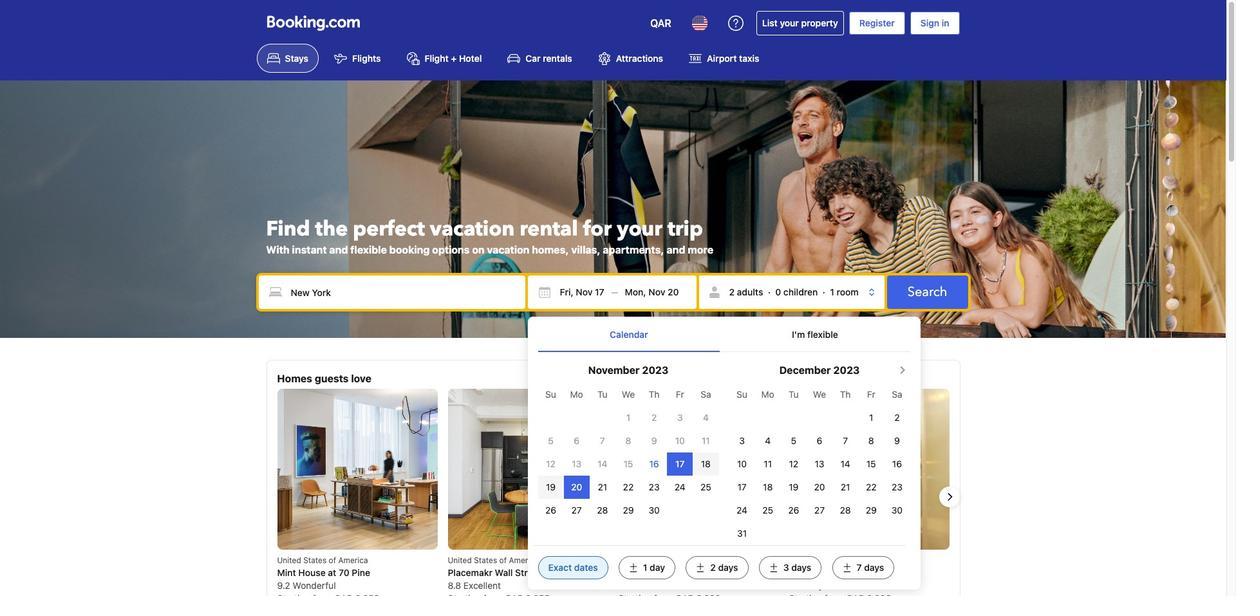 Task type: vqa. For each thing, say whether or not it's contained in the screenshot.


Task type: describe. For each thing, give the bounding box(es) containing it.
18 November 2023 checkbox
[[701, 458, 711, 469]]

20 for 20 checkbox
[[571, 481, 582, 492]]

adults
[[737, 287, 763, 298]]

states for city
[[815, 556, 838, 565]]

7 for 7 option
[[600, 435, 605, 446]]

2 December 2023 checkbox
[[894, 412, 900, 423]]

region containing mint house at 70 pine
[[267, 389, 960, 596]]

2 days
[[710, 562, 738, 573]]

3 for 3 november 2023 option
[[677, 412, 683, 423]]

of for battery
[[670, 556, 677, 565]]

8 November 2023 checkbox
[[625, 435, 631, 446]]

9.2 wonderful
[[277, 580, 336, 591]]

nov for mon,
[[648, 287, 665, 298]]

on
[[472, 244, 485, 256]]

2 up 9 november 2023 checkbox
[[651, 412, 657, 423]]

30 November 2023 checkbox
[[649, 504, 660, 515]]

instant
[[292, 244, 327, 256]]

27 December 2023 checkbox
[[814, 504, 825, 515]]

23 for "23 november 2023" option on the right of the page
[[649, 481, 660, 492]]

19 for 19 option
[[789, 481, 799, 492]]

18 for 18 checkbox
[[763, 481, 773, 492]]

days for 2 days
[[718, 562, 738, 573]]

search
[[908, 283, 947, 301]]

for
[[583, 215, 612, 244]]

love
[[351, 373, 371, 385]]

options
[[432, 244, 470, 256]]

12 for 12 november 2023 option
[[546, 458, 556, 469]]

10 for 10 'option'
[[737, 458, 747, 469]]

search button
[[887, 276, 968, 309]]

fr for december 2023
[[867, 389, 875, 400]]

attractions
[[616, 53, 663, 64]]

16 December 2023 checkbox
[[892, 458, 902, 469]]

27 November 2023 checkbox
[[571, 504, 582, 515]]

26 November 2023 checkbox
[[545, 504, 556, 515]]

24 November 2023 checkbox
[[675, 481, 685, 492]]

1 horizontal spatial 20
[[668, 287, 679, 298]]

4 for 4 november 2023 option
[[703, 412, 709, 423]]

29 for 29 november 2023 checkbox
[[623, 504, 634, 515]]

25 for 25 november 2023 option
[[700, 481, 711, 492]]

1 day
[[643, 562, 665, 573]]

qar button
[[643, 8, 679, 39]]

1 and from the left
[[329, 244, 348, 256]]

13 for 13 december 2023 checkbox at the right of page
[[815, 458, 824, 469]]

19 November 2023 checkbox
[[546, 481, 556, 492]]

dates
[[574, 562, 598, 573]]

0
[[775, 287, 781, 298]]

2023 for november 2023
[[642, 364, 668, 376]]

0 vertical spatial your
[[780, 17, 799, 28]]

8.6 excellent
[[618, 580, 671, 591]]

days for 7 days
[[864, 562, 884, 573]]

28 November 2023 checkbox
[[597, 504, 608, 515]]

fr for november 2023
[[676, 389, 684, 400]]

15 for 15 checkbox
[[624, 458, 633, 469]]

7 November 2023 checkbox
[[600, 435, 605, 446]]

5 November 2023 checkbox
[[548, 435, 554, 446]]

7 for the 7 checkbox on the right
[[843, 435, 848, 446]]

Type your destination search field
[[258, 276, 525, 309]]

calendar
[[610, 329, 648, 340]]

tu for december 2023
[[789, 389, 799, 400]]

december 2023
[[779, 364, 860, 376]]

i'm flexible
[[792, 329, 838, 340]]

booking.com online hotel reservations image
[[267, 15, 360, 31]]

16 November 2023 checkbox
[[649, 458, 659, 469]]

december 2023 element for november
[[538, 383, 719, 522]]

70
[[339, 567, 349, 578]]

at
[[328, 567, 336, 578]]

19 for 19 november 2023 checkbox
[[546, 481, 556, 492]]

pine
[[352, 567, 370, 578]]

exact
[[548, 562, 572, 573]]

united states of america placemakr wall street
[[448, 556, 541, 578]]

1 8 from the left
[[625, 435, 631, 446]]

14 December 2023 checkbox
[[840, 458, 850, 469]]

0 vertical spatial vacation
[[430, 215, 515, 244]]

calendar button
[[538, 317, 720, 351]]

16 for 16 november 2023 checkbox
[[649, 458, 659, 469]]

park
[[685, 567, 704, 578]]

10 December 2023 checkbox
[[737, 458, 747, 469]]

25 December 2023 checkbox
[[762, 504, 773, 515]]

room
[[837, 287, 859, 298]]

homes,
[[532, 244, 569, 256]]

day
[[650, 562, 665, 573]]

mon,
[[625, 287, 646, 298]]

5 for 5 november 2023 'option'
[[548, 435, 554, 446]]

flights link
[[324, 44, 391, 73]]

of for house
[[329, 556, 336, 565]]

svg image
[[538, 286, 551, 299]]

flexible inside i'm flexible button
[[807, 329, 838, 340]]

12 November 2023 checkbox
[[546, 458, 556, 469]]

2 8 from the left
[[868, 435, 874, 446]]

1 vertical spatial vacation
[[487, 244, 529, 256]]

flight + hotel link
[[396, 44, 492, 73]]

register link
[[849, 12, 905, 35]]

city
[[815, 567, 832, 578]]

placemakr
[[448, 567, 492, 578]]

november 2023
[[588, 364, 668, 376]]

11 for 11 november 2023 'checkbox'
[[702, 435, 710, 446]]

children
[[783, 287, 818, 298]]

perfect
[[353, 215, 425, 244]]

fri, nov 17
[[560, 287, 604, 298]]

18 December 2023 checkbox
[[763, 481, 773, 492]]

tu for november 2023
[[597, 389, 608, 400]]

21 November 2023 checkbox
[[598, 481, 607, 492]]

3 November 2023 checkbox
[[677, 412, 683, 423]]

13 for the 13 november 2023 checkbox
[[572, 458, 581, 469]]

car rentals
[[526, 53, 572, 64]]

car
[[526, 53, 541, 64]]

villas,
[[571, 244, 600, 256]]

2023 for december 2023
[[833, 364, 860, 376]]

sa for november 2023
[[701, 389, 711, 400]]

16 for 16 checkbox
[[892, 458, 902, 469]]

states for house
[[303, 556, 327, 565]]

booking
[[389, 244, 430, 256]]

6 for 6 option in the bottom right of the page
[[817, 435, 822, 446]]

4 December 2023 checkbox
[[765, 435, 771, 446]]

2 horizontal spatial 7
[[857, 562, 862, 573]]

november
[[588, 364, 640, 376]]

28 for 28 december 2023 checkbox
[[840, 504, 851, 515]]

26 December 2023 checkbox
[[788, 504, 799, 515]]

flight + hotel
[[425, 53, 482, 64]]

28 December 2023 checkbox
[[840, 504, 851, 515]]

17 December 2023 checkbox
[[737, 481, 747, 492]]

december
[[779, 364, 831, 376]]

trip
[[668, 215, 703, 244]]

good
[[826, 580, 848, 591]]

car rentals link
[[497, 44, 582, 73]]

sign in
[[920, 17, 949, 28]]

we for december
[[813, 389, 826, 400]]

3 for 3 option
[[739, 435, 745, 446]]

more
[[688, 244, 713, 256]]

21 for 21 november 2023 checkbox
[[598, 481, 607, 492]]

21 for the '21 december 2023' checkbox
[[841, 481, 850, 492]]

12 for 12 'option'
[[789, 458, 798, 469]]

list your property
[[762, 17, 838, 28]]

2 and from the left
[[667, 244, 685, 256]]

attractions link
[[588, 44, 673, 73]]

14 November 2023 checkbox
[[598, 458, 607, 469]]

25 for the 25 december 2023 checkbox
[[762, 504, 773, 515]]

december 2023 element for december
[[729, 383, 910, 545]]

radio
[[789, 567, 813, 578]]

9 for 9 november 2023 checkbox
[[651, 435, 657, 446]]

with
[[266, 244, 290, 256]]

mint
[[277, 567, 296, 578]]

flight
[[425, 53, 449, 64]]

airport taxis
[[707, 53, 759, 64]]

6 December 2023 checkbox
[[817, 435, 822, 446]]

guests
[[315, 373, 349, 385]]



Task type: locate. For each thing, give the bounding box(es) containing it.
17
[[595, 287, 604, 298], [675, 458, 685, 469], [737, 481, 747, 492]]

hotel
[[459, 53, 482, 64]]

1 states from the left
[[303, 556, 327, 565]]

1 19 from the left
[[546, 481, 556, 492]]

states up house
[[303, 556, 327, 565]]

america inside united states of america sonder battery park
[[679, 556, 709, 565]]

of inside united states of america radio city apartments
[[841, 556, 848, 565]]

9 up 16 checkbox
[[894, 435, 900, 446]]

1 horizontal spatial tu
[[789, 389, 799, 400]]

11 November 2023 checkbox
[[702, 435, 710, 446]]

1 fr from the left
[[676, 389, 684, 400]]

2 horizontal spatial 20
[[814, 481, 825, 492]]

3 up the 10 option
[[677, 412, 683, 423]]

15 November 2023 checkbox
[[624, 458, 633, 469]]

united for sonder
[[618, 556, 642, 565]]

14 down the 7 checkbox on the right
[[840, 458, 850, 469]]

11 for the "11" checkbox
[[764, 458, 772, 469]]

4 of from the left
[[841, 556, 848, 565]]

tab list inside search box
[[538, 317, 910, 352]]

united for mint
[[277, 556, 301, 565]]

2 fr from the left
[[867, 389, 875, 400]]

1 2023 from the left
[[642, 364, 668, 376]]

13 November 2023 checkbox
[[572, 458, 581, 469]]

1 days from the left
[[718, 562, 738, 573]]

20
[[668, 287, 679, 298], [571, 481, 582, 492], [814, 481, 825, 492]]

your up apartments,
[[617, 215, 662, 244]]

mo up 4 checkbox
[[761, 389, 774, 400]]

1 horizontal spatial 8
[[868, 435, 874, 446]]

th
[[649, 389, 660, 400], [840, 389, 851, 400]]

3
[[677, 412, 683, 423], [739, 435, 745, 446], [783, 562, 789, 573]]

2 29 from the left
[[866, 504, 877, 515]]

su up 3 option
[[737, 389, 747, 400]]

of up at
[[329, 556, 336, 565]]

stays link
[[257, 44, 319, 73]]

1 vertical spatial 10
[[737, 458, 747, 469]]

none search field containing search
[[256, 273, 970, 589]]

2 united from the left
[[448, 556, 472, 565]]

11 December 2023 checkbox
[[764, 458, 772, 469]]

17 for '17 november 2023' 'checkbox'
[[675, 458, 685, 469]]

fr up 3 november 2023 option
[[676, 389, 684, 400]]

19 down 12 'option'
[[789, 481, 799, 492]]

america inside united states of america radio city apartments
[[850, 556, 880, 565]]

find the perfect vacation rental for your trip with instant and flexible booking options on vacation homes, villas, apartments, and more
[[266, 215, 713, 256]]

9 up 16 november 2023 checkbox
[[651, 435, 657, 446]]

13 down 6 option in the bottom right of the page
[[815, 458, 824, 469]]

4 states from the left
[[815, 556, 838, 565]]

united inside united states of america radio city apartments
[[789, 556, 813, 565]]

1 horizontal spatial we
[[813, 389, 826, 400]]

1 horizontal spatial 12
[[789, 458, 798, 469]]

1 horizontal spatial 28
[[840, 504, 851, 515]]

th up 2 option
[[649, 389, 660, 400]]

1 nov from the left
[[576, 287, 593, 298]]

flexible inside find the perfect vacation rental for your trip with instant and flexible booking options on vacation homes, villas, apartments, and more
[[350, 244, 387, 256]]

7 up 14 december 2023 option
[[843, 435, 848, 446]]

15 for 15 checkbox
[[866, 458, 876, 469]]

30 for 30 option
[[891, 504, 903, 515]]

1 horizontal spatial december 2023 element
[[729, 383, 910, 545]]

2 right park
[[710, 562, 716, 573]]

exact dates
[[548, 562, 598, 573]]

21 December 2023 checkbox
[[841, 481, 850, 492]]

0 horizontal spatial 5
[[548, 435, 554, 446]]

states up battery
[[645, 556, 668, 565]]

mo for november
[[570, 389, 583, 400]]

26 down 19 option
[[788, 504, 799, 515]]

4 united from the left
[[789, 556, 813, 565]]

of inside united states of america sonder battery park
[[670, 556, 677, 565]]

29 down 22 november 2023 option
[[623, 504, 634, 515]]

sa for december 2023
[[892, 389, 902, 400]]

sign in link
[[910, 12, 960, 35]]

27 for 27 december 2023 option
[[814, 504, 825, 515]]

21
[[598, 481, 607, 492], [841, 481, 850, 492]]

20 November 2023 checkbox
[[571, 481, 582, 492]]

fr up 1 december 2023 checkbox on the right bottom of the page
[[867, 389, 875, 400]]

and down "the"
[[329, 244, 348, 256]]

0 horizontal spatial fr
[[676, 389, 684, 400]]

7 right "city"
[[857, 562, 862, 573]]

22 for 22 december 2023 option
[[866, 481, 877, 492]]

of
[[329, 556, 336, 565], [499, 556, 507, 565], [670, 556, 677, 565], [841, 556, 848, 565]]

3 united from the left
[[618, 556, 642, 565]]

10 down 3 november 2023 option
[[675, 435, 685, 446]]

2 of from the left
[[499, 556, 507, 565]]

1 vertical spatial 11
[[764, 458, 772, 469]]

0 horizontal spatial sa
[[701, 389, 711, 400]]

1 tu from the left
[[597, 389, 608, 400]]

18 for 18 option
[[701, 458, 711, 469]]

None search field
[[256, 273, 970, 589]]

su up 5 november 2023 'option'
[[545, 389, 556, 400]]

of inside "united states of america mint house at 70 pine"
[[329, 556, 336, 565]]

0 horizontal spatial your
[[617, 215, 662, 244]]

2
[[729, 287, 735, 298], [651, 412, 657, 423], [894, 412, 900, 423], [710, 562, 716, 573]]

rentals
[[543, 53, 572, 64]]

28 down the '21 december 2023' checkbox
[[840, 504, 851, 515]]

3 states from the left
[[645, 556, 668, 565]]

1 16 from the left
[[649, 458, 659, 469]]

0 horizontal spatial tu
[[597, 389, 608, 400]]

states up 'placemakr'
[[474, 556, 497, 565]]

23
[[649, 481, 660, 492], [892, 481, 902, 492]]

1 horizontal spatial 7
[[843, 435, 848, 446]]

8 December 2023 checkbox
[[868, 435, 874, 446]]

0 horizontal spatial 24
[[675, 481, 685, 492]]

2 November 2023 checkbox
[[651, 412, 657, 423]]

2 su from the left
[[737, 389, 747, 400]]

we up 1 option
[[622, 389, 635, 400]]

america for at
[[338, 556, 368, 565]]

1 horizontal spatial 19
[[789, 481, 799, 492]]

states up "city"
[[815, 556, 838, 565]]

9
[[651, 435, 657, 446], [894, 435, 900, 446]]

tu down december
[[789, 389, 799, 400]]

5 up 12 november 2023 option
[[548, 435, 554, 446]]

25 November 2023 checkbox
[[700, 481, 711, 492]]

flexible right i'm
[[807, 329, 838, 340]]

0 horizontal spatial days
[[718, 562, 738, 573]]

1 vertical spatial 4
[[765, 435, 771, 446]]

america
[[338, 556, 368, 565], [509, 556, 539, 565], [679, 556, 709, 565], [850, 556, 880, 565]]

stays
[[285, 53, 308, 64]]

13 December 2023 checkbox
[[815, 458, 824, 469]]

apartments
[[835, 567, 885, 578]]

united inside united states of america sonder battery park
[[618, 556, 642, 565]]

2 14 from the left
[[840, 458, 850, 469]]

of up wall on the bottom left
[[499, 556, 507, 565]]

23 for 23 december 2023 'option'
[[892, 481, 902, 492]]

2 28 from the left
[[840, 504, 851, 515]]

su for december 2023
[[737, 389, 747, 400]]

america inside "united states of america mint house at 70 pine"
[[338, 556, 368, 565]]

i'm
[[792, 329, 805, 340]]

your
[[780, 17, 799, 28], [617, 215, 662, 244]]

1 december 2023 element from the left
[[538, 383, 719, 522]]

0 horizontal spatial th
[[649, 389, 660, 400]]

0 horizontal spatial 9
[[651, 435, 657, 446]]

1 vertical spatial 3
[[739, 435, 745, 446]]

1 horizontal spatial 29
[[866, 504, 877, 515]]

1 th from the left
[[649, 389, 660, 400]]

1 horizontal spatial 5
[[791, 435, 796, 446]]

27 down 20 checkbox
[[571, 504, 582, 515]]

14 for 14 november 2023 option
[[598, 458, 607, 469]]

we for november
[[622, 389, 635, 400]]

find
[[266, 215, 310, 244]]

23 December 2023 checkbox
[[892, 481, 902, 492]]

th for december 2023
[[840, 389, 851, 400]]

27 down 20 december 2023 checkbox on the right bottom
[[814, 504, 825, 515]]

5 up 12 'option'
[[791, 435, 796, 446]]

2 21 from the left
[[841, 481, 850, 492]]

1 November 2023 checkbox
[[626, 412, 630, 423]]

mo up 6 november 2023 checkbox
[[570, 389, 583, 400]]

1 horizontal spatial 21
[[841, 481, 850, 492]]

sa up 4 november 2023 option
[[701, 389, 711, 400]]

· right the "children"
[[823, 287, 825, 298]]

29 down 22 december 2023 option
[[866, 504, 877, 515]]

united states of america radio city apartments
[[789, 556, 885, 578]]

1 horizontal spatial flexible
[[807, 329, 838, 340]]

24
[[675, 481, 685, 492], [737, 504, 747, 515]]

1 15 from the left
[[624, 458, 633, 469]]

mon, nov 20
[[625, 287, 679, 298]]

30
[[649, 504, 660, 515], [891, 504, 903, 515]]

1 horizontal spatial 4
[[765, 435, 771, 446]]

5 December 2023 checkbox
[[791, 435, 796, 446]]

15 up 22 november 2023 option
[[624, 458, 633, 469]]

28 for the 28 option
[[597, 504, 608, 515]]

house
[[298, 567, 326, 578]]

30 down "23 november 2023" option on the right of the page
[[649, 504, 660, 515]]

· left the 0
[[768, 287, 771, 298]]

homes
[[277, 373, 312, 385]]

1 horizontal spatial 10
[[737, 458, 747, 469]]

15
[[624, 458, 633, 469], [866, 458, 876, 469]]

30 December 2023 checkbox
[[891, 504, 903, 515]]

1 america from the left
[[338, 556, 368, 565]]

1 horizontal spatial 2023
[[833, 364, 860, 376]]

states inside "united states of america mint house at 70 pine"
[[303, 556, 327, 565]]

30 down 23 december 2023 'option'
[[891, 504, 903, 515]]

20 for 20 december 2023 checkbox on the right bottom
[[814, 481, 825, 492]]

31 December 2023 checkbox
[[737, 528, 747, 539]]

26 for 26 november 2023 option
[[545, 504, 556, 515]]

0 vertical spatial 25
[[700, 481, 711, 492]]

days for 3 days
[[791, 562, 811, 573]]

0 horizontal spatial 4
[[703, 412, 709, 423]]

0 horizontal spatial we
[[622, 389, 635, 400]]

0 horizontal spatial 26
[[545, 504, 556, 515]]

0 horizontal spatial 8
[[625, 435, 631, 446]]

22
[[623, 481, 634, 492], [866, 481, 877, 492]]

1 horizontal spatial and
[[667, 244, 685, 256]]

19 up 26 november 2023 option
[[546, 481, 556, 492]]

sa
[[701, 389, 711, 400], [892, 389, 902, 400]]

17 November 2023 checkbox
[[675, 458, 685, 469]]

tab list
[[538, 317, 910, 352]]

0 horizontal spatial 7
[[600, 435, 605, 446]]

30 for 30 november 2023 "checkbox"
[[649, 504, 660, 515]]

of for wall
[[499, 556, 507, 565]]

battery
[[651, 567, 683, 578]]

qar
[[650, 17, 671, 29]]

9 for 9 checkbox
[[894, 435, 900, 446]]

1 horizontal spatial su
[[737, 389, 747, 400]]

2 27 from the left
[[814, 504, 825, 515]]

tab list containing calendar
[[538, 317, 910, 352]]

0 horizontal spatial and
[[329, 244, 348, 256]]

states for wall
[[474, 556, 497, 565]]

mo
[[570, 389, 583, 400], [761, 389, 774, 400]]

1 we from the left
[[622, 389, 635, 400]]

mo for december
[[761, 389, 774, 400]]

2 · from the left
[[823, 287, 825, 298]]

united states of america sonder battery park
[[618, 556, 709, 578]]

2 5 from the left
[[791, 435, 796, 446]]

7 days
[[857, 562, 884, 573]]

4 america from the left
[[850, 556, 880, 565]]

3 up 10 'option'
[[739, 435, 745, 446]]

6 November 2023 checkbox
[[574, 435, 579, 446]]

1 horizontal spatial fr
[[867, 389, 875, 400]]

22 for 22 november 2023 option
[[623, 481, 634, 492]]

13
[[572, 458, 581, 469], [815, 458, 824, 469]]

list your property link
[[756, 11, 844, 35]]

united inside "united states of america mint house at 70 pine"
[[277, 556, 301, 565]]

2 19 from the left
[[789, 481, 799, 492]]

1 21 from the left
[[598, 481, 607, 492]]

0 horizontal spatial 20
[[571, 481, 582, 492]]

2023 right the november
[[642, 364, 668, 376]]

1 · from the left
[[768, 287, 771, 298]]

1 22 from the left
[[623, 481, 634, 492]]

17 left svg image
[[595, 287, 604, 298]]

0 horizontal spatial 22
[[623, 481, 634, 492]]

0 horizontal spatial 3
[[677, 412, 683, 423]]

31
[[737, 528, 747, 539]]

america up park
[[679, 556, 709, 565]]

2 30 from the left
[[891, 504, 903, 515]]

1 horizontal spatial 11
[[764, 458, 772, 469]]

29 November 2023 checkbox
[[623, 504, 634, 515]]

0 vertical spatial 4
[[703, 412, 709, 423]]

2 days from the left
[[791, 562, 811, 573]]

your inside find the perfect vacation rental for your trip with instant and flexible booking options on vacation homes, villas, apartments, and more
[[617, 215, 662, 244]]

14 for 14 december 2023 option
[[840, 458, 850, 469]]

0 horizontal spatial 11
[[702, 435, 710, 446]]

america up apartments at bottom right
[[850, 556, 880, 565]]

2 horizontal spatial days
[[864, 562, 884, 573]]

0 horizontal spatial 27
[[571, 504, 582, 515]]

0 horizontal spatial mo
[[570, 389, 583, 400]]

1 horizontal spatial mo
[[761, 389, 774, 400]]

27
[[571, 504, 582, 515], [814, 504, 825, 515]]

26 down 19 november 2023 checkbox
[[545, 504, 556, 515]]

0 horizontal spatial 14
[[598, 458, 607, 469]]

property
[[801, 17, 838, 28]]

1 horizontal spatial 22
[[866, 481, 877, 492]]

7 December 2023 checkbox
[[843, 435, 848, 446]]

14 down 7 option
[[598, 458, 607, 469]]

2 horizontal spatial 17
[[737, 481, 747, 492]]

22 December 2023 checkbox
[[866, 481, 877, 492]]

21 up 28 december 2023 checkbox
[[841, 481, 850, 492]]

16 down 9 checkbox
[[892, 458, 902, 469]]

20 December 2023 checkbox
[[814, 481, 825, 492]]

we down december 2023
[[813, 389, 826, 400]]

tu down the november
[[597, 389, 608, 400]]

22 November 2023 checkbox
[[623, 481, 634, 492]]

2 tu from the left
[[789, 389, 799, 400]]

united for radio
[[789, 556, 813, 565]]

1 5 from the left
[[548, 435, 554, 446]]

12 down 5 november 2023 'option'
[[546, 458, 556, 469]]

2 december 2023 element from the left
[[729, 383, 910, 545]]

2 america from the left
[[509, 556, 539, 565]]

11 up 18 option
[[702, 435, 710, 446]]

15 up 22 december 2023 option
[[866, 458, 876, 469]]

states inside united states of america sonder battery park
[[645, 556, 668, 565]]

1 horizontal spatial 3
[[739, 435, 745, 446]]

2 12 from the left
[[789, 458, 798, 469]]

7 up 14 november 2023 option
[[600, 435, 605, 446]]

0 vertical spatial 10
[[675, 435, 685, 446]]

1 12 from the left
[[546, 458, 556, 469]]

2 15 from the left
[[866, 458, 876, 469]]

wall
[[495, 567, 513, 578]]

27 for 27 november 2023 option
[[571, 504, 582, 515]]

2 mo from the left
[[761, 389, 774, 400]]

sign
[[920, 17, 939, 28]]

1 vertical spatial 18
[[763, 481, 773, 492]]

29 for 29 checkbox
[[866, 504, 877, 515]]

in
[[942, 17, 949, 28]]

28 down 21 november 2023 checkbox
[[597, 504, 608, 515]]

8.5 very good
[[789, 580, 848, 591]]

1 horizontal spatial 14
[[840, 458, 850, 469]]

29 December 2023 checkbox
[[866, 504, 877, 515]]

0 horizontal spatial 21
[[598, 481, 607, 492]]

th down december 2023
[[840, 389, 851, 400]]

united
[[277, 556, 301, 565], [448, 556, 472, 565], [618, 556, 642, 565], [789, 556, 813, 565]]

airport taxis link
[[679, 44, 770, 73]]

12 up 19 option
[[789, 458, 798, 469]]

svg image
[[625, 286, 638, 299]]

0 horizontal spatial 17
[[595, 287, 604, 298]]

24 for 24 checkbox
[[737, 504, 747, 515]]

united states of america mint house at 70 pine
[[277, 556, 370, 578]]

0 vertical spatial 24
[[675, 481, 685, 492]]

2 left adults
[[729, 287, 735, 298]]

6 up 13 december 2023 checkbox at the right of page
[[817, 435, 822, 446]]

0 horizontal spatial nov
[[576, 287, 593, 298]]

10 November 2023 checkbox
[[675, 435, 685, 446]]

states inside "united states of america placemakr wall street"
[[474, 556, 497, 565]]

1 horizontal spatial 30
[[891, 504, 903, 515]]

21 up the 28 option
[[598, 481, 607, 492]]

20 up 27 november 2023 option
[[571, 481, 582, 492]]

fr
[[676, 389, 684, 400], [867, 389, 875, 400]]

2 states from the left
[[474, 556, 497, 565]]

5 for 5 december 2023 checkbox
[[791, 435, 796, 446]]

1 horizontal spatial 26
[[788, 504, 799, 515]]

0 horizontal spatial flexible
[[350, 244, 387, 256]]

1 horizontal spatial nov
[[648, 287, 665, 298]]

1 horizontal spatial th
[[840, 389, 851, 400]]

2023 right december
[[833, 364, 860, 376]]

1 13 from the left
[[572, 458, 581, 469]]

1 of from the left
[[329, 556, 336, 565]]

23 down 16 november 2023 checkbox
[[649, 481, 660, 492]]

flights
[[352, 53, 381, 64]]

9 November 2023 checkbox
[[651, 435, 657, 446]]

region
[[267, 389, 960, 596]]

9 December 2023 checkbox
[[894, 435, 900, 446]]

of for city
[[841, 556, 848, 565]]

24 for 24 november 2023 checkbox
[[675, 481, 685, 492]]

3 of from the left
[[670, 556, 677, 565]]

1 vertical spatial 25
[[762, 504, 773, 515]]

united inside "united states of america placemakr wall street"
[[448, 556, 472, 565]]

2 13 from the left
[[815, 458, 824, 469]]

nov for fri,
[[576, 287, 593, 298]]

7
[[600, 435, 605, 446], [843, 435, 848, 446], [857, 562, 862, 573]]

2 horizontal spatial 3
[[783, 562, 789, 573]]

2 vertical spatial 17
[[737, 481, 747, 492]]

26 for 26 december 2023 checkbox
[[788, 504, 799, 515]]

1 sa from the left
[[701, 389, 711, 400]]

1 horizontal spatial 23
[[892, 481, 902, 492]]

1 29 from the left
[[623, 504, 634, 515]]

apartments,
[[603, 244, 664, 256]]

24 down 17 checkbox
[[737, 504, 747, 515]]

18
[[701, 458, 711, 469], [763, 481, 773, 492]]

1 horizontal spatial 15
[[866, 458, 876, 469]]

19
[[546, 481, 556, 492], [789, 481, 799, 492]]

1 su from the left
[[545, 389, 556, 400]]

12 December 2023 checkbox
[[789, 458, 798, 469]]

2 adults · 0 children · 1 room
[[729, 287, 859, 298]]

days up 8.5 very
[[791, 562, 811, 573]]

24 December 2023 checkbox
[[737, 504, 747, 515]]

2 6 from the left
[[817, 435, 822, 446]]

0 horizontal spatial 12
[[546, 458, 556, 469]]

airport
[[707, 53, 737, 64]]

0 horizontal spatial 10
[[675, 435, 685, 446]]

10 for the 10 option
[[675, 435, 685, 446]]

1 horizontal spatial 13
[[815, 458, 824, 469]]

1
[[830, 287, 834, 298], [626, 412, 630, 423], [869, 412, 873, 423], [643, 562, 647, 573]]

3 days from the left
[[864, 562, 884, 573]]

2 we from the left
[[813, 389, 826, 400]]

3 days
[[783, 562, 811, 573]]

8.5 very
[[789, 580, 823, 591]]

rental
[[520, 215, 578, 244]]

1 horizontal spatial 27
[[814, 504, 825, 515]]

of inside "united states of america placemakr wall street"
[[499, 556, 507, 565]]

su
[[545, 389, 556, 400], [737, 389, 747, 400]]

of up battery
[[670, 556, 677, 565]]

states inside united states of america radio city apartments
[[815, 556, 838, 565]]

6
[[574, 435, 579, 446], [817, 435, 822, 446]]

3 up 8.5 very
[[783, 562, 789, 573]]

15 December 2023 checkbox
[[866, 458, 876, 469]]

0 horizontal spatial 29
[[623, 504, 634, 515]]

8
[[625, 435, 631, 446], [868, 435, 874, 446]]

0 horizontal spatial 28
[[597, 504, 608, 515]]

25 down 18 option
[[700, 481, 711, 492]]

17 down 10 'option'
[[737, 481, 747, 492]]

america for park
[[679, 556, 709, 565]]

28
[[597, 504, 608, 515], [840, 504, 851, 515]]

0 horizontal spatial december 2023 element
[[538, 383, 719, 522]]

18 up the 25 december 2023 checkbox
[[763, 481, 773, 492]]

0 horizontal spatial 30
[[649, 504, 660, 515]]

13 down 6 november 2023 checkbox
[[572, 458, 581, 469]]

0 vertical spatial flexible
[[350, 244, 387, 256]]

1 14 from the left
[[598, 458, 607, 469]]

flexible
[[350, 244, 387, 256], [807, 329, 838, 340]]

homes guests love
[[277, 373, 371, 385]]

14
[[598, 458, 607, 469], [840, 458, 850, 469]]

1 horizontal spatial 17
[[675, 458, 685, 469]]

1 horizontal spatial 16
[[892, 458, 902, 469]]

23 November 2023 checkbox
[[649, 481, 660, 492]]

2 th from the left
[[840, 389, 851, 400]]

and
[[329, 244, 348, 256], [667, 244, 685, 256]]

6 for 6 november 2023 checkbox
[[574, 435, 579, 446]]

25 down 18 checkbox
[[762, 504, 773, 515]]

states for battery
[[645, 556, 668, 565]]

2 2023 from the left
[[833, 364, 860, 376]]

0 horizontal spatial 25
[[700, 481, 711, 492]]

4 up 11 november 2023 'checkbox'
[[703, 412, 709, 423]]

vacation right on
[[487, 244, 529, 256]]

we
[[622, 389, 635, 400], [813, 389, 826, 400]]

16
[[649, 458, 659, 469], [892, 458, 902, 469]]

1 27 from the left
[[571, 504, 582, 515]]

18 up 25 november 2023 option
[[701, 458, 711, 469]]

america up pine
[[338, 556, 368, 565]]

1 horizontal spatial ·
[[823, 287, 825, 298]]

11 up 18 checkbox
[[764, 458, 772, 469]]

26
[[545, 504, 556, 515], [788, 504, 799, 515]]

6 up the 13 november 2023 checkbox
[[574, 435, 579, 446]]

0 vertical spatial 18
[[701, 458, 711, 469]]

23 down 16 checkbox
[[892, 481, 902, 492]]

0 vertical spatial 17
[[595, 287, 604, 298]]

4 for 4 checkbox
[[765, 435, 771, 446]]

days right "city"
[[864, 562, 884, 573]]

12
[[546, 458, 556, 469], [789, 458, 798, 469]]

2 nov from the left
[[648, 287, 665, 298]]

1 30 from the left
[[649, 504, 660, 515]]

1 9 from the left
[[651, 435, 657, 446]]

16 down 9 november 2023 checkbox
[[649, 458, 659, 469]]

th for november 2023
[[649, 389, 660, 400]]

states
[[303, 556, 327, 565], [474, 556, 497, 565], [645, 556, 668, 565], [815, 556, 838, 565]]

4 November 2023 checkbox
[[703, 412, 709, 423]]

2 16 from the left
[[892, 458, 902, 469]]

street
[[515, 567, 541, 578]]

19 December 2023 checkbox
[[789, 481, 799, 492]]

2 sa from the left
[[892, 389, 902, 400]]

0 horizontal spatial 2023
[[642, 364, 668, 376]]

4 up the "11" checkbox
[[765, 435, 771, 446]]

fri,
[[560, 287, 573, 298]]

of up apartments at bottom right
[[841, 556, 848, 565]]

1 vertical spatial your
[[617, 215, 662, 244]]

1 horizontal spatial 18
[[763, 481, 773, 492]]

united up 'placemakr'
[[448, 556, 472, 565]]

1 vertical spatial 17
[[675, 458, 685, 469]]

nov right mon,
[[648, 287, 665, 298]]

1 horizontal spatial 6
[[817, 435, 822, 446]]

america for apartments
[[850, 556, 880, 565]]

register
[[859, 17, 895, 28]]

su for november 2023
[[545, 389, 556, 400]]

0 horizontal spatial 16
[[649, 458, 659, 469]]

united for placemakr
[[448, 556, 472, 565]]

united up sonder in the bottom of the page
[[618, 556, 642, 565]]

1 vertical spatial 24
[[737, 504, 747, 515]]

sa up 2 checkbox
[[892, 389, 902, 400]]

10
[[675, 435, 685, 446], [737, 458, 747, 469]]

0 horizontal spatial 13
[[572, 458, 581, 469]]

united up radio
[[789, 556, 813, 565]]

america for street
[[509, 556, 539, 565]]

29
[[623, 504, 634, 515], [866, 504, 877, 515]]

united up mint at left
[[277, 556, 301, 565]]

2 vertical spatial 3
[[783, 562, 789, 573]]

vacation up on
[[430, 215, 515, 244]]

december 2023 element
[[538, 383, 719, 522], [729, 383, 910, 545]]

17 for 17 checkbox
[[737, 481, 747, 492]]

1 mo from the left
[[570, 389, 583, 400]]

1 23 from the left
[[649, 481, 660, 492]]

1 united from the left
[[277, 556, 301, 565]]

america inside "united states of america placemakr wall street"
[[509, 556, 539, 565]]

1 26 from the left
[[545, 504, 556, 515]]

17 up 24 november 2023 checkbox
[[675, 458, 685, 469]]

1 December 2023 checkbox
[[869, 412, 873, 423]]

2 up 9 checkbox
[[894, 412, 900, 423]]

1 6 from the left
[[574, 435, 579, 446]]

20 up 27 december 2023 option
[[814, 481, 825, 492]]

1 horizontal spatial 24
[[737, 504, 747, 515]]

2 23 from the left
[[892, 481, 902, 492]]

2 9 from the left
[[894, 435, 900, 446]]

i'm flexible button
[[720, 317, 910, 351]]

nov right fri,
[[576, 287, 593, 298]]

2 26 from the left
[[788, 504, 799, 515]]

1 28 from the left
[[597, 504, 608, 515]]

the
[[315, 215, 348, 244]]

2 22 from the left
[[866, 481, 877, 492]]

and down trip
[[667, 244, 685, 256]]

3 December 2023 checkbox
[[739, 435, 745, 446]]

+
[[451, 53, 457, 64]]

3 america from the left
[[679, 556, 709, 565]]



